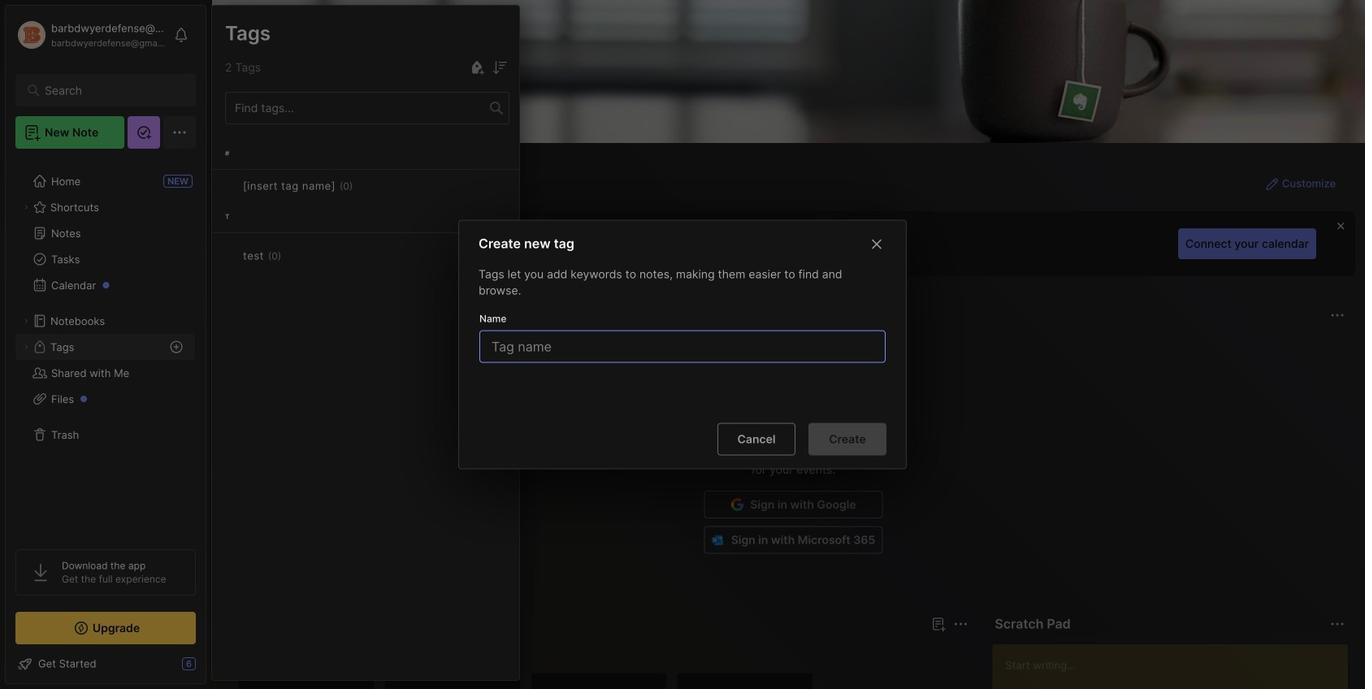Task type: describe. For each thing, give the bounding box(es) containing it.
Search text field
[[45, 83, 174, 98]]

expand tags image
[[21, 342, 31, 352]]

create new tag image
[[467, 58, 487, 77]]

tree inside main element
[[6, 159, 206, 535]]

main element
[[0, 0, 211, 689]]

Find tags… text field
[[226, 97, 490, 119]]



Task type: vqa. For each thing, say whether or not it's contained in the screenshot.
Find tags… text field at the top left of page
yes



Task type: locate. For each thing, give the bounding box(es) containing it.
1 vertical spatial row group
[[238, 673, 824, 689]]

None search field
[[45, 80, 174, 100]]

close image
[[868, 235, 887, 254]]

row group
[[212, 137, 520, 295], [238, 673, 824, 689]]

0 vertical spatial row group
[[212, 137, 520, 295]]

Tag name text field
[[490, 331, 879, 362]]

none search field inside main element
[[45, 80, 174, 100]]

expand notebooks image
[[21, 316, 31, 326]]

tree
[[6, 159, 206, 535]]

Start writing… text field
[[1006, 645, 1348, 689]]

tab
[[241, 644, 289, 663]]



